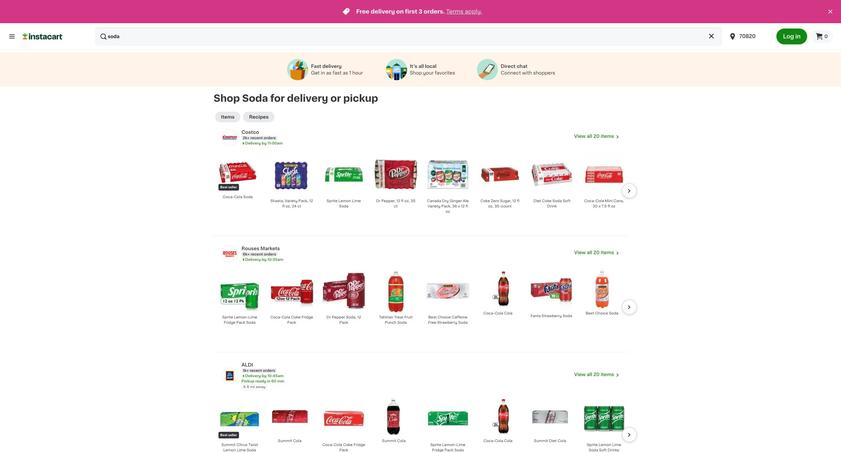 Task type: describe. For each thing, give the bounding box(es) containing it.
summit citrus twist lemon lime soda image
[[218, 397, 261, 440]]

canada dry ginger ale variety pack, 36 x 12 fl oz image
[[427, 153, 470, 196]]

0 horizontal spatial sprite lemon-lime fridge pack soda image
[[218, 270, 261, 312]]

diet coke soda soft drink image
[[531, 153, 574, 196]]

rouses markets show all 20 items element
[[242, 245, 575, 252]]

best choice soda image
[[583, 270, 622, 308]]

sprite lemon lime soda image
[[323, 153, 365, 196]]

1 vertical spatial coca-cola coke fridge pack image
[[323, 397, 365, 440]]

2 summit cola image from the left
[[375, 397, 413, 436]]

Search field
[[96, 27, 722, 46]]

coke zero sugar, 12 fl oz, 35-count image
[[479, 153, 522, 196]]

shasta, variety pack, 12 fl oz, 24 ct image
[[270, 153, 313, 196]]

aldi show all 20 items element
[[242, 362, 575, 368]]

item carousel region for rouses markets show all 20 items element
[[207, 267, 637, 355]]

1 summit cola image from the left
[[270, 397, 309, 436]]

sprite lemon lime soda soft drinks image
[[583, 397, 626, 440]]

instacart logo image
[[23, 33, 62, 40]]

coca-cola cola image for the bottommost sprite lemon-lime fridge pack soda "image"
[[479, 397, 518, 436]]



Task type: vqa. For each thing, say whether or not it's contained in the screenshot.
Likely out of stock
no



Task type: locate. For each thing, give the bounding box(es) containing it.
1 vertical spatial item carousel region
[[207, 267, 637, 355]]

costco show all 20 items element
[[242, 129, 575, 136]]

fanta strawberry soda image
[[531, 270, 572, 311]]

1 coca-cola cola image from the top
[[479, 270, 518, 308]]

1 horizontal spatial sprite lemon-lime fridge pack soda image
[[427, 397, 470, 440]]

best choice caffeine free strawberry soda image
[[427, 270, 470, 312]]

2 item carousel region from the top
[[207, 267, 637, 355]]

summit cola image
[[270, 397, 309, 436], [375, 397, 413, 436]]

item carousel region for aldi show all 20 items element
[[207, 394, 637, 452]]

0 vertical spatial sprite lemon-lime fridge pack soda image
[[218, 270, 261, 312]]

0 vertical spatial item carousel region
[[207, 150, 637, 238]]

sprite lemon-lime fridge pack soda image
[[218, 270, 261, 312], [427, 397, 470, 440]]

1 vertical spatial coca-cola cola image
[[479, 397, 518, 436]]

coca-cola coke fridge pack image
[[270, 270, 313, 312], [323, 397, 365, 440]]

limited time offer region
[[0, 0, 827, 23]]

0 horizontal spatial coca-cola coke fridge pack image
[[270, 270, 313, 312]]

None search field
[[96, 27, 722, 46]]

0 vertical spatial coca-cola coke fridge pack image
[[270, 270, 313, 312]]

coca-cola cola image for best choice caffeine free strawberry soda 'image'
[[479, 270, 518, 308]]

coca-cola cola image
[[479, 270, 518, 308], [479, 397, 518, 436]]

1 horizontal spatial coca-cola coke fridge pack image
[[323, 397, 365, 440]]

0 horizontal spatial summit cola image
[[270, 397, 309, 436]]

1 vertical spatial sprite lemon-lime fridge pack soda image
[[427, 397, 470, 440]]

coca-cola mini cans, 30 x 7.5 fl oz image
[[583, 153, 626, 196]]

dr pepper soda, 12 pack image
[[323, 270, 365, 312]]

0 vertical spatial coca-cola cola image
[[479, 270, 518, 308]]

1 item carousel region from the top
[[207, 150, 637, 238]]

1 horizontal spatial summit cola image
[[375, 397, 413, 436]]

item carousel region
[[207, 150, 637, 238], [207, 267, 637, 355], [207, 394, 637, 452]]

tahitian treat fruit punch soda image
[[375, 270, 417, 312]]

coca-cola soda image
[[218, 153, 257, 192]]

item carousel region for costco show all 20 items element
[[207, 150, 637, 238]]

2 coca-cola cola image from the top
[[479, 397, 518, 436]]

summit diet cola image
[[531, 397, 570, 436]]

2 vertical spatial item carousel region
[[207, 394, 637, 452]]

3 item carousel region from the top
[[207, 394, 637, 452]]

dr pepper, 12 fl oz, 35 ct image
[[375, 153, 417, 196]]



